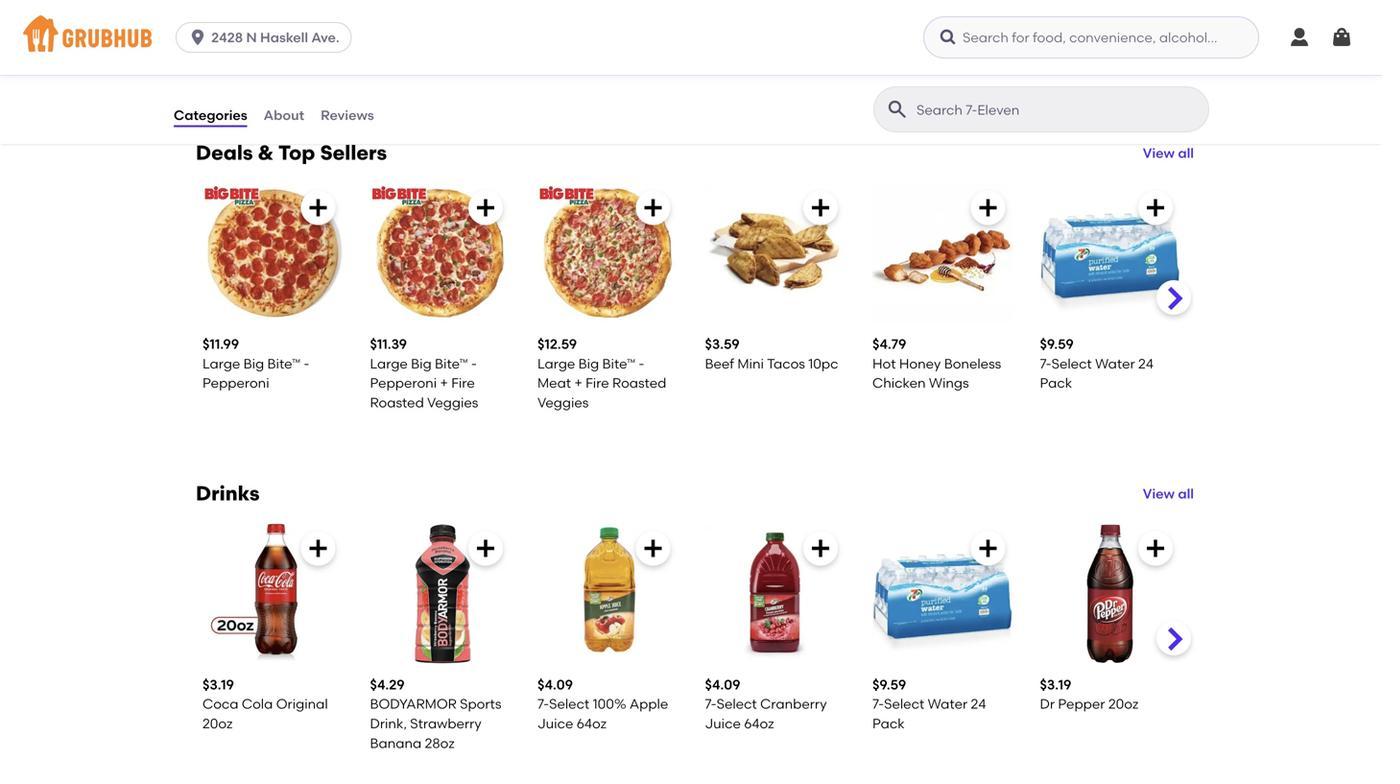 Task type: vqa. For each thing, say whether or not it's contained in the screenshot.
the left svg icon
no



Task type: describe. For each thing, give the bounding box(es) containing it.
1 vertical spatial &
[[258, 141, 274, 165]]

0 horizontal spatial $9.59 7-select water 24 pack
[[873, 677, 986, 732]]

$11.99
[[203, 336, 239, 352]]

1 horizontal spatial $9.59
[[1040, 336, 1074, 352]]

7- right the cranberry
[[873, 696, 884, 712]]

personal care image
[[1013, 0, 1049, 45]]

original
[[276, 696, 328, 712]]

$4.29
[[370, 677, 405, 693]]

apple
[[630, 696, 668, 712]]

personal
[[1002, 52, 1060, 69]]

juice inside the "$4.09 7-select 100% apple juice 64oz"
[[538, 716, 573, 732]]

svg image for dr pepper 20oz image
[[1144, 537, 1167, 560]]

7- right boneless
[[1040, 355, 1052, 372]]

personal care
[[1002, 52, 1060, 88]]

$12.59 large big bite™ - meat + fire roasted veggies
[[538, 336, 667, 411]]

100%
[[593, 696, 627, 712]]

deals & top sellers inside deals & top sellers "button"
[[199, 52, 277, 88]]

roasted for $12.59 large big bite™ - meat + fire roasted veggies
[[612, 375, 667, 391]]

$3.19 for dr
[[1040, 677, 1072, 693]]

64oz inside $4.09 7-select cranberry juice 64oz
[[744, 716, 774, 732]]

+ for meat
[[574, 375, 582, 391]]

svg image for $4.29 bodyarmor sports drink, strawberry banana 28oz
[[474, 537, 497, 560]]

deals & top sellers button
[[195, 0, 281, 90]]

about
[[264, 107, 304, 123]]

1 vertical spatial deals & top sellers
[[196, 141, 387, 165]]

0 horizontal spatial water
[[928, 696, 968, 712]]

large big bite™ - meat + fire roasted veggies image
[[538, 183, 678, 324]]

cola
[[242, 696, 273, 712]]

$11.99 large big bite™  - pepperoni
[[203, 336, 309, 391]]

2428
[[211, 29, 243, 46]]

deals & top sellers image
[[204, 0, 272, 45]]

mini
[[738, 355, 764, 372]]

svg image for 'beef mini tacos 10pc' image
[[809, 196, 832, 220]]

7-select 100% apple juice 64oz image
[[538, 524, 678, 664]]

grocery button
[[875, 0, 960, 70]]

$4.09 7-select 100% apple juice 64oz
[[538, 677, 668, 732]]

1 vertical spatial sellers
[[320, 141, 387, 165]]

1 vertical spatial pack
[[873, 716, 905, 732]]

svg image inside 2428 n haskell ave. button
[[188, 28, 207, 47]]

sellers inside "deals & top sellers"
[[217, 72, 260, 88]]

drinks inside button
[[331, 52, 372, 69]]

28oz
[[425, 735, 455, 751]]

$4.79 hot honey boneless chicken wings
[[873, 336, 1001, 391]]

beef
[[705, 355, 734, 372]]

fire for pepperoni
[[451, 375, 475, 391]]

categories
[[174, 107, 247, 123]]

haskell
[[260, 29, 308, 46]]

$4.09 7-select cranberry juice 64oz
[[705, 677, 827, 732]]

all for deals & top sellers
[[1178, 145, 1194, 161]]

view all button for deals & top sellers
[[1143, 144, 1194, 163]]

drink,
[[370, 716, 407, 732]]

reviews button
[[320, 75, 375, 144]]

drinks button
[[309, 0, 394, 70]]

20oz inside '$3.19 coca cola original 20oz'
[[203, 716, 233, 732]]

view for deals & top sellers
[[1143, 145, 1175, 161]]

& inside "button"
[[240, 52, 250, 69]]

$12.59
[[538, 336, 577, 352]]

ave.
[[311, 29, 340, 46]]

dr pepper 20oz image
[[1040, 524, 1181, 664]]

drinks image
[[334, 0, 369, 45]]

tacos
[[767, 355, 805, 372]]

deals inside "button"
[[199, 52, 236, 69]]

bite™ for large big bite™ - meat + fire roasted veggies
[[602, 355, 636, 372]]

1 horizontal spatial $9.59 7-select water 24 pack
[[1040, 336, 1154, 391]]

- for large big bite™ - pepperoni + fire roasted veggies
[[471, 355, 477, 372]]

view all for deals & top sellers
[[1143, 145, 1194, 161]]

$4.09 for $4.09 7-select cranberry juice 64oz
[[705, 677, 741, 693]]

juice inside $4.09 7-select cranberry juice 64oz
[[705, 716, 741, 732]]

banana
[[370, 735, 422, 751]]

1 horizontal spatial 24
[[1138, 355, 1154, 372]]

svg image for the right 7-select water 24 pack image
[[1144, 196, 1167, 220]]

bodyarmor
[[370, 696, 457, 712]]

20oz inside $3.19 dr pepper 20oz
[[1109, 696, 1139, 712]]

about button
[[263, 75, 305, 144]]

$3.59
[[705, 336, 740, 352]]

grocery image
[[892, 0, 943, 45]]

chicken
[[873, 375, 926, 391]]

Search for food, convenience, alcohol... search field
[[923, 16, 1259, 59]]

beef mini tacos 10pc image
[[705, 183, 846, 324]]

10pc
[[809, 355, 838, 372]]

household button
[[1102, 0, 1187, 70]]

1 horizontal spatial water
[[1095, 355, 1135, 372]]

- for large big bite™ - meat + fire roasted veggies
[[639, 355, 645, 372]]

large for large big bite™  - pepperoni
[[203, 355, 240, 372]]

$11.39 large big bite™ - pepperoni + fire roasted veggies
[[370, 336, 478, 411]]



Task type: locate. For each thing, give the bounding box(es) containing it.
2 horizontal spatial large
[[538, 355, 575, 372]]

0 horizontal spatial 64oz
[[577, 716, 607, 732]]

2 large from the left
[[370, 355, 408, 372]]

1 horizontal spatial drinks
[[331, 52, 372, 69]]

sellers
[[217, 72, 260, 88], [320, 141, 387, 165]]

0 vertical spatial $9.59
[[1040, 336, 1074, 352]]

1 64oz from the left
[[577, 716, 607, 732]]

juice
[[538, 716, 573, 732], [705, 716, 741, 732]]

1 horizontal spatial 20oz
[[1109, 696, 1139, 712]]

pepperoni for $11.99
[[203, 375, 269, 391]]

24
[[1138, 355, 1154, 372], [971, 696, 986, 712]]

all for drinks
[[1178, 486, 1194, 502]]

svg image for large big bite™  - pepperoni image
[[307, 196, 330, 220]]

pepperoni inside $11.99 large big bite™  - pepperoni
[[203, 375, 269, 391]]

2 horizontal spatial big
[[579, 355, 599, 372]]

svg image for 7-select cranberry juice 64oz image at the bottom of page
[[809, 537, 832, 560]]

0 vertical spatial deals
[[199, 52, 236, 69]]

1 horizontal spatial large
[[370, 355, 408, 372]]

1 horizontal spatial pack
[[1040, 375, 1072, 391]]

1 horizontal spatial pepperoni
[[370, 375, 437, 391]]

3 big from the left
[[579, 355, 599, 372]]

1 horizontal spatial sellers
[[320, 141, 387, 165]]

roasted right "meat"
[[612, 375, 667, 391]]

+ inside $12.59 large big bite™ - meat + fire roasted veggies
[[574, 375, 582, 391]]

+ inside $11.39 large big bite™ - pepperoni + fire roasted veggies
[[440, 375, 448, 391]]

0 horizontal spatial bite™
[[267, 355, 301, 372]]

1 vertical spatial 20oz
[[203, 716, 233, 732]]

veggies inside $11.39 large big bite™ - pepperoni + fire roasted veggies
[[427, 394, 478, 411]]

roasted inside $12.59 large big bite™ - meat + fire roasted veggies
[[612, 375, 667, 391]]

svg image for $4.79 hot honey boneless chicken wings
[[977, 196, 1000, 220]]

1 view all from the top
[[1143, 145, 1194, 161]]

0 horizontal spatial $3.19
[[203, 677, 234, 693]]

boneless
[[944, 355, 1001, 372]]

household image
[[1125, 0, 1164, 45]]

1 horizontal spatial 7-select water 24 pack image
[[1040, 183, 1181, 324]]

$3.19 inside '$3.19 coca cola original 20oz'
[[203, 677, 234, 693]]

0 horizontal spatial &
[[240, 52, 250, 69]]

top down about
[[278, 141, 315, 165]]

$11.39
[[370, 336, 407, 352]]

0 vertical spatial roasted
[[612, 375, 667, 391]]

select inside $4.09 7-select cranberry juice 64oz
[[717, 696, 757, 712]]

0 vertical spatial water
[[1095, 355, 1135, 372]]

drinks
[[331, 52, 372, 69], [196, 482, 260, 506]]

- inside $11.99 large big bite™  - pepperoni
[[304, 355, 309, 372]]

big for $11.39
[[411, 355, 432, 372]]

1 horizontal spatial +
[[574, 375, 582, 391]]

select
[[1052, 355, 1092, 372], [549, 696, 590, 712], [717, 696, 757, 712], [884, 696, 925, 712]]

+
[[440, 375, 448, 391], [574, 375, 582, 391]]

veggies for meat
[[538, 394, 589, 411]]

svg image for $4.09 7-select 100% apple juice 64oz
[[642, 537, 665, 560]]

-
[[304, 355, 309, 372], [471, 355, 477, 372], [639, 355, 645, 372]]

large big bite™  - pepperoni image
[[203, 183, 343, 324]]

1 horizontal spatial roasted
[[612, 375, 667, 391]]

0 vertical spatial drinks
[[331, 52, 372, 69]]

1 horizontal spatial $3.19
[[1040, 677, 1072, 693]]

1 view from the top
[[1143, 145, 1175, 161]]

0 horizontal spatial roasted
[[370, 394, 424, 411]]

0 horizontal spatial -
[[304, 355, 309, 372]]

0 vertical spatial sellers
[[217, 72, 260, 88]]

64oz inside the "$4.09 7-select 100% apple juice 64oz"
[[577, 716, 607, 732]]

roasted down '$11.39'
[[370, 394, 424, 411]]

1 horizontal spatial veggies
[[538, 394, 589, 411]]

pepperoni down '$11.99'
[[203, 375, 269, 391]]

0 horizontal spatial 20oz
[[203, 716, 233, 732]]

0 horizontal spatial pack
[[873, 716, 905, 732]]

bodyarmor sports drink, strawberry banana 28oz image
[[370, 524, 511, 664]]

fire inside $12.59 large big bite™ - meat + fire roasted veggies
[[586, 375, 609, 391]]

bite™ for large big bite™ - pepperoni + fire roasted veggies
[[435, 355, 468, 372]]

20oz right pepper
[[1109, 696, 1139, 712]]

select inside the "$4.09 7-select 100% apple juice 64oz"
[[549, 696, 590, 712]]

honey
[[899, 355, 941, 372]]

sports
[[460, 696, 502, 712]]

$3.19 up dr
[[1040, 677, 1072, 693]]

strawberry
[[410, 716, 482, 732]]

svg image for leftmost 7-select water 24 pack image
[[977, 537, 1000, 560]]

view
[[1143, 145, 1175, 161], [1143, 486, 1175, 502]]

2428 n haskell ave. button
[[176, 22, 360, 53]]

veggies for pepperoni
[[427, 394, 478, 411]]

1 horizontal spatial top
[[278, 141, 315, 165]]

fire inside $11.39 large big bite™ - pepperoni + fire roasted veggies
[[451, 375, 475, 391]]

2 horizontal spatial -
[[639, 355, 645, 372]]

hot
[[873, 355, 896, 372]]

$4.09 inside $4.09 7-select cranberry juice 64oz
[[705, 677, 741, 693]]

2 $3.19 from the left
[[1040, 677, 1072, 693]]

0 vertical spatial pack
[[1040, 375, 1072, 391]]

deals & top sellers down 2428
[[199, 52, 277, 88]]

7-select water 24 pack image
[[1040, 183, 1181, 324], [873, 524, 1013, 664]]

water
[[1095, 355, 1135, 372], [928, 696, 968, 712]]

coca
[[203, 696, 239, 712]]

0 horizontal spatial $9.59
[[873, 677, 906, 693]]

large big bite™ - pepperoni + fire roasted veggies image
[[370, 183, 511, 324]]

7-
[[1040, 355, 1052, 372], [538, 696, 549, 712], [705, 696, 717, 712], [873, 696, 884, 712]]

wings
[[929, 375, 969, 391]]

$4.09
[[538, 677, 573, 693], [705, 677, 741, 693]]

$4.09 for $4.09 7-select 100% apple juice 64oz
[[538, 677, 573, 693]]

0 horizontal spatial top
[[253, 52, 277, 69]]

7- inside the "$4.09 7-select 100% apple juice 64oz"
[[538, 696, 549, 712]]

0 horizontal spatial 7-select water 24 pack image
[[873, 524, 1013, 664]]

0 horizontal spatial veggies
[[427, 394, 478, 411]]

0 horizontal spatial sellers
[[217, 72, 260, 88]]

1 - from the left
[[304, 355, 309, 372]]

household
[[1109, 52, 1179, 69]]

$4.09 inside the "$4.09 7-select 100% apple juice 64oz"
[[538, 677, 573, 693]]

coca cola original 20oz image
[[203, 524, 343, 664]]

1 view all button from the top
[[1143, 144, 1194, 163]]

large inside $11.39 large big bite™ - pepperoni + fire roasted veggies
[[370, 355, 408, 372]]

1 fire from the left
[[451, 375, 475, 391]]

$4.79
[[873, 336, 906, 352]]

1 horizontal spatial fire
[[586, 375, 609, 391]]

1 + from the left
[[440, 375, 448, 391]]

1 horizontal spatial big
[[411, 355, 432, 372]]

2 horizontal spatial bite™
[[602, 355, 636, 372]]

pepperoni
[[203, 375, 269, 391], [370, 375, 437, 391]]

personal care button
[[988, 0, 1074, 90]]

1 vertical spatial view all button
[[1143, 484, 1194, 504]]

meat
[[538, 375, 571, 391]]

big inside $11.39 large big bite™ - pepperoni + fire roasted veggies
[[411, 355, 432, 372]]

- for large big bite™  - pepperoni
[[304, 355, 309, 372]]

2 + from the left
[[574, 375, 582, 391]]

$9.59
[[1040, 336, 1074, 352], [873, 677, 906, 693]]

large for large big bite™ - meat + fire roasted veggies
[[538, 355, 575, 372]]

top down "2428 n haskell ave."
[[253, 52, 277, 69]]

1 vertical spatial view all
[[1143, 486, 1194, 502]]

0 horizontal spatial fire
[[451, 375, 475, 391]]

0 vertical spatial view
[[1143, 145, 1175, 161]]

1 vertical spatial $9.59
[[873, 677, 906, 693]]

big inside $11.99 large big bite™  - pepperoni
[[244, 355, 264, 372]]

- inside $11.39 large big bite™ - pepperoni + fire roasted veggies
[[471, 355, 477, 372]]

1 vertical spatial 7-select water 24 pack image
[[873, 524, 1013, 664]]

1 vertical spatial water
[[928, 696, 968, 712]]

64oz down the cranberry
[[744, 716, 774, 732]]

large
[[203, 355, 240, 372], [370, 355, 408, 372], [538, 355, 575, 372]]

- inside $12.59 large big bite™ - meat + fire roasted veggies
[[639, 355, 645, 372]]

7- inside $4.09 7-select cranberry juice 64oz
[[705, 696, 717, 712]]

main navigation navigation
[[0, 0, 1382, 75]]

$3.19 dr pepper 20oz
[[1040, 677, 1139, 712]]

bite™ for large big bite™  - pepperoni
[[267, 355, 301, 372]]

2428 n haskell ave.
[[211, 29, 340, 46]]

1 pepperoni from the left
[[203, 375, 269, 391]]

0 vertical spatial $9.59 7-select water 24 pack
[[1040, 336, 1154, 391]]

7- right sports
[[538, 696, 549, 712]]

0 horizontal spatial big
[[244, 355, 264, 372]]

big
[[244, 355, 264, 372], [411, 355, 432, 372], [579, 355, 599, 372]]

0 horizontal spatial $4.09
[[538, 677, 573, 693]]

pepperoni inside $11.39 large big bite™ - pepperoni + fire roasted veggies
[[370, 375, 437, 391]]

0 vertical spatial &
[[240, 52, 250, 69]]

0 vertical spatial view all button
[[1143, 144, 1194, 163]]

bite™ inside $12.59 large big bite™ - meat + fire roasted veggies
[[602, 355, 636, 372]]

$3.19 up coca at the bottom left of page
[[203, 677, 234, 693]]

deals
[[199, 52, 236, 69], [196, 141, 253, 165]]

1 vertical spatial top
[[278, 141, 315, 165]]

deals & top sellers
[[199, 52, 277, 88], [196, 141, 387, 165]]

deals down 2428
[[199, 52, 236, 69]]

1 horizontal spatial juice
[[705, 716, 741, 732]]

2 all from the top
[[1178, 486, 1194, 502]]

pepperoni for $11.39
[[370, 375, 437, 391]]

roasted for $11.39 large big bite™ - pepperoni + fire roasted veggies
[[370, 394, 424, 411]]

large inside $11.99 large big bite™  - pepperoni
[[203, 355, 240, 372]]

view all
[[1143, 145, 1194, 161], [1143, 486, 1194, 502]]

categories button
[[173, 75, 248, 144]]

0 vertical spatial deals & top sellers
[[199, 52, 277, 88]]

0 vertical spatial 24
[[1138, 355, 1154, 372]]

$3.59 beef mini tacos 10pc
[[705, 336, 838, 372]]

svg image for $11.39 large big bite™ - pepperoni + fire roasted veggies
[[474, 196, 497, 220]]

1 all from the top
[[1178, 145, 1194, 161]]

0 vertical spatial view all
[[1143, 145, 1194, 161]]

big for $12.59
[[579, 355, 599, 372]]

veggies inside $12.59 large big bite™ - meat + fire roasted veggies
[[538, 394, 589, 411]]

grocery
[[891, 52, 944, 69]]

fire for meat
[[586, 375, 609, 391]]

20oz down coca at the bottom left of page
[[203, 716, 233, 732]]

magnifying glass icon image
[[886, 98, 909, 121]]

sellers down 2428
[[217, 72, 260, 88]]

2 64oz from the left
[[744, 716, 774, 732]]

2 juice from the left
[[705, 716, 741, 732]]

sellers down reviews
[[320, 141, 387, 165]]

svg image for large big bite™ - meat + fire roasted veggies image
[[642, 196, 665, 220]]

view all for drinks
[[1143, 486, 1194, 502]]

2 view all button from the top
[[1143, 484, 1194, 504]]

fire
[[451, 375, 475, 391], [586, 375, 609, 391]]

view all button for drinks
[[1143, 484, 1194, 504]]

1 bite™ from the left
[[267, 355, 301, 372]]

fire right "meat"
[[586, 375, 609, 391]]

big inside $12.59 large big bite™ - meat + fire roasted veggies
[[579, 355, 599, 372]]

large for large big bite™ - pepperoni + fire roasted veggies
[[370, 355, 408, 372]]

& down 'n'
[[240, 52, 250, 69]]

0 vertical spatial all
[[1178, 145, 1194, 161]]

1 vertical spatial $9.59 7-select water 24 pack
[[873, 677, 986, 732]]

2 fire from the left
[[586, 375, 609, 391]]

1 $4.09 from the left
[[538, 677, 573, 693]]

2 view from the top
[[1143, 486, 1175, 502]]

large inside $12.59 large big bite™ - meat + fire roasted veggies
[[538, 355, 575, 372]]

large down '$12.59'
[[538, 355, 575, 372]]

0 horizontal spatial 24
[[971, 696, 986, 712]]

1 large from the left
[[203, 355, 240, 372]]

bite™ inside $11.39 large big bite™ - pepperoni + fire roasted veggies
[[435, 355, 468, 372]]

0 horizontal spatial juice
[[538, 716, 573, 732]]

big for $11.99
[[244, 355, 264, 372]]

64oz
[[577, 716, 607, 732], [744, 716, 774, 732]]

+ for pepperoni
[[440, 375, 448, 391]]

reviews
[[321, 107, 374, 123]]

pepperoni down '$11.39'
[[370, 375, 437, 391]]

deals down categories
[[196, 141, 253, 165]]

20oz
[[1109, 696, 1139, 712], [203, 716, 233, 732]]

pepper
[[1058, 696, 1105, 712]]

hot honey boneless chicken wings image
[[873, 183, 1013, 324]]

veggies
[[427, 394, 478, 411], [538, 394, 589, 411]]

3 bite™ from the left
[[602, 355, 636, 372]]

1 vertical spatial view
[[1143, 486, 1175, 502]]

0 vertical spatial top
[[253, 52, 277, 69]]

1 vertical spatial deals
[[196, 141, 253, 165]]

$3.19 coca cola original 20oz
[[203, 677, 328, 732]]

0 vertical spatial 20oz
[[1109, 696, 1139, 712]]

svg image for coca cola original 20oz image
[[307, 537, 330, 560]]

2 view all from the top
[[1143, 486, 1194, 502]]

1 $3.19 from the left
[[203, 677, 234, 693]]

deals & top sellers down about
[[196, 141, 387, 165]]

$4.29 bodyarmor sports drink, strawberry banana 28oz
[[370, 677, 502, 751]]

2 bite™ from the left
[[435, 355, 468, 372]]

pack
[[1040, 375, 1072, 391], [873, 716, 905, 732]]

7- right apple
[[705, 696, 717, 712]]

$3.19 inside $3.19 dr pepper 20oz
[[1040, 677, 1072, 693]]

2 pepperoni from the left
[[370, 375, 437, 391]]

1 horizontal spatial -
[[471, 355, 477, 372]]

& down about
[[258, 141, 274, 165]]

1 horizontal spatial &
[[258, 141, 274, 165]]

3 large from the left
[[538, 355, 575, 372]]

2 $4.09 from the left
[[705, 677, 741, 693]]

top
[[253, 52, 277, 69], [278, 141, 315, 165]]

0 horizontal spatial pepperoni
[[203, 375, 269, 391]]

dr
[[1040, 696, 1055, 712]]

bite™ inside $11.99 large big bite™  - pepperoni
[[267, 355, 301, 372]]

view all button
[[1143, 144, 1194, 163], [1143, 484, 1194, 504]]

0 horizontal spatial large
[[203, 355, 240, 372]]

2 - from the left
[[471, 355, 477, 372]]

1 vertical spatial drinks
[[196, 482, 260, 506]]

1 juice from the left
[[538, 716, 573, 732]]

large down '$11.39'
[[370, 355, 408, 372]]

7-select cranberry juice 64oz image
[[705, 524, 846, 664]]

0 vertical spatial 7-select water 24 pack image
[[1040, 183, 1181, 324]]

cranberry
[[760, 696, 827, 712]]

1 horizontal spatial bite™
[[435, 355, 468, 372]]

n
[[246, 29, 257, 46]]

svg image
[[1288, 26, 1311, 49], [939, 28, 958, 47], [474, 196, 497, 220], [977, 196, 1000, 220], [474, 537, 497, 560], [642, 537, 665, 560]]

view for drinks
[[1143, 486, 1175, 502]]

roasted
[[612, 375, 667, 391], [370, 394, 424, 411]]

1 big from the left
[[244, 355, 264, 372]]

1 vertical spatial 24
[[971, 696, 986, 712]]

all
[[1178, 145, 1194, 161], [1178, 486, 1194, 502]]

care
[[1015, 72, 1047, 88]]

large down '$11.99'
[[203, 355, 240, 372]]

Search 7-Eleven search field
[[915, 101, 1203, 119]]

1 horizontal spatial 64oz
[[744, 716, 774, 732]]

top inside "button"
[[253, 52, 277, 69]]

&
[[240, 52, 250, 69], [258, 141, 274, 165]]

64oz down 100%
[[577, 716, 607, 732]]

1 vertical spatial roasted
[[370, 394, 424, 411]]

1 veggies from the left
[[427, 394, 478, 411]]

2 veggies from the left
[[538, 394, 589, 411]]

$3.19
[[203, 677, 234, 693], [1040, 677, 1072, 693]]

bite™
[[267, 355, 301, 372], [435, 355, 468, 372], [602, 355, 636, 372]]

roasted inside $11.39 large big bite™ - pepperoni + fire roasted veggies
[[370, 394, 424, 411]]

0 horizontal spatial drinks
[[196, 482, 260, 506]]

$3.19 for coca
[[203, 677, 234, 693]]

2 big from the left
[[411, 355, 432, 372]]

1 horizontal spatial $4.09
[[705, 677, 741, 693]]

svg image
[[1330, 26, 1354, 49], [188, 28, 207, 47], [307, 196, 330, 220], [642, 196, 665, 220], [809, 196, 832, 220], [1144, 196, 1167, 220], [307, 537, 330, 560], [809, 537, 832, 560], [977, 537, 1000, 560], [1144, 537, 1167, 560]]

3 - from the left
[[639, 355, 645, 372]]

1 vertical spatial all
[[1178, 486, 1194, 502]]

0 horizontal spatial +
[[440, 375, 448, 391]]

fire left "meat"
[[451, 375, 475, 391]]

$9.59 7-select water 24 pack
[[1040, 336, 1154, 391], [873, 677, 986, 732]]



